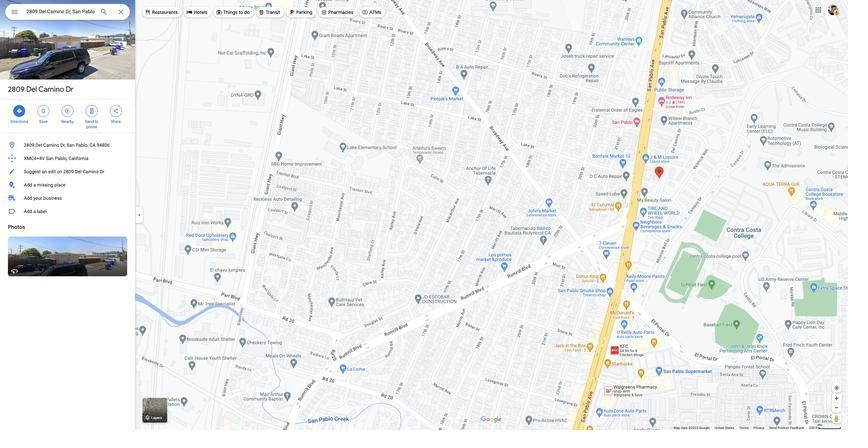 Task type: describe. For each thing, give the bounding box(es) containing it.
200
[[810, 426, 815, 430]]

 atms
[[362, 9, 382, 16]]

2809 Del Camino Dr, San Pablo, CA 94806 field
[[5, 4, 130, 20]]

camino inside suggest an edit on 2809 del camino dr button
[[83, 169, 99, 174]]

do
[[244, 9, 250, 15]]

ca
[[90, 143, 96, 148]]

add your business
[[24, 196, 62, 201]]

san inside xmc4+4v san pablo, california button
[[46, 156, 54, 161]]

to inside  things to do
[[239, 9, 243, 15]]

show your location image
[[834, 385, 840, 391]]

collapse side panel image
[[136, 211, 143, 219]]

send product feedback
[[770, 426, 805, 430]]

a for missing
[[33, 182, 36, 188]]

data
[[681, 426, 688, 430]]

none field inside 2809 del camino dr, san pablo, ca 94806 field
[[27, 8, 95, 16]]

save
[[39, 119, 48, 124]]

missing
[[37, 182, 53, 188]]

del for 2809 del camino dr
[[26, 85, 37, 94]]

layers
[[151, 416, 162, 420]]

add a label
[[24, 209, 47, 214]]

2809 del camino dr
[[8, 85, 73, 94]]


[[113, 107, 119, 115]]

©2023
[[689, 426, 699, 430]]

pharmacies
[[328, 9, 354, 15]]

send for send to phone
[[85, 119, 94, 124]]

2809 for 2809 del camino dr, san pablo, ca 94806
[[24, 143, 34, 148]]

add your business link
[[0, 192, 135, 205]]

0 horizontal spatial dr
[[66, 85, 73, 94]]

0 vertical spatial pablo,
[[76, 143, 88, 148]]

san inside '2809 del camino dr, san pablo, ca 94806' button
[[67, 143, 75, 148]]

footer inside google maps element
[[674, 426, 810, 430]]

privacy
[[754, 426, 765, 430]]

suggest an edit on 2809 del camino dr
[[24, 169, 104, 174]]

an
[[42, 169, 47, 174]]


[[89, 107, 95, 115]]

google
[[700, 426, 710, 430]]

send product feedback button
[[770, 426, 805, 430]]

states
[[725, 426, 735, 430]]

photos
[[8, 224, 25, 231]]

del for 2809 del camino dr, san pablo, ca 94806
[[35, 143, 42, 148]]

add for add a label
[[24, 209, 32, 214]]

terms
[[740, 426, 749, 430]]

 things to do
[[216, 9, 250, 16]]

actions for 2809 del camino dr region
[[0, 100, 135, 133]]

 pharmacies
[[321, 9, 354, 16]]

map data ©2023 google
[[674, 426, 710, 430]]

add for add your business
[[24, 196, 32, 201]]

94806
[[97, 143, 110, 148]]

zoom in image
[[835, 396, 840, 401]]

add a missing place button
[[0, 178, 135, 192]]

add for add a missing place
[[24, 182, 32, 188]]


[[289, 9, 295, 16]]

place
[[54, 182, 66, 188]]

 hotels
[[187, 9, 208, 16]]

dr inside button
[[100, 169, 104, 174]]

suggest
[[24, 169, 41, 174]]

 parking
[[289, 9, 313, 16]]


[[16, 107, 22, 115]]


[[216, 9, 222, 16]]

 restaurants
[[145, 9, 178, 16]]


[[321, 9, 327, 16]]


[[362, 9, 368, 16]]

send to phone
[[85, 119, 98, 129]]



Task type: locate. For each thing, give the bounding box(es) containing it.
add left the label
[[24, 209, 32, 214]]

0 vertical spatial 2809
[[8, 85, 25, 94]]

2 vertical spatial add
[[24, 209, 32, 214]]

add a missing place
[[24, 182, 66, 188]]

united states
[[715, 426, 735, 430]]

1 vertical spatial camino
[[43, 143, 59, 148]]

add
[[24, 182, 32, 188], [24, 196, 32, 201], [24, 209, 32, 214]]

a for label
[[33, 209, 36, 214]]

camino up  at top left
[[38, 85, 64, 94]]

add inside add your business link
[[24, 196, 32, 201]]

2 vertical spatial del
[[75, 169, 82, 174]]


[[187, 9, 192, 16]]

a left the label
[[33, 209, 36, 214]]


[[65, 107, 71, 115]]

united states button
[[715, 426, 735, 430]]

0 vertical spatial to
[[239, 9, 243, 15]]

 transit
[[259, 9, 280, 16]]

2809 for 2809 del camino dr
[[8, 85, 25, 94]]

california
[[69, 156, 88, 161]]

dr down 94806
[[100, 169, 104, 174]]

xmc4+4v san pablo, california button
[[0, 152, 135, 165]]

1 vertical spatial add
[[24, 196, 32, 201]]

1 vertical spatial 2809
[[24, 143, 34, 148]]

footer containing map data ©2023 google
[[674, 426, 810, 430]]

united
[[715, 426, 725, 430]]

restaurants
[[152, 9, 178, 15]]

a left missing
[[33, 182, 36, 188]]

camino down california
[[83, 169, 99, 174]]

camino inside '2809 del camino dr, san pablo, ca 94806' button
[[43, 143, 59, 148]]


[[11, 7, 19, 17]]

directions
[[10, 119, 28, 124]]

pablo, left 'ca'
[[76, 143, 88, 148]]

pablo,
[[76, 143, 88, 148], [55, 156, 68, 161]]

on
[[57, 169, 62, 174]]

0 vertical spatial del
[[26, 85, 37, 94]]

phone
[[86, 125, 97, 129]]

to
[[239, 9, 243, 15], [95, 119, 98, 124]]


[[41, 107, 46, 115]]

1 horizontal spatial to
[[239, 9, 243, 15]]

200 ft button
[[810, 426, 842, 430]]

footer
[[674, 426, 810, 430]]

privacy button
[[754, 426, 765, 430]]

1 vertical spatial dr
[[100, 169, 104, 174]]


[[259, 9, 265, 16]]

0 vertical spatial add
[[24, 182, 32, 188]]

send for send product feedback
[[770, 426, 777, 430]]

to inside send to phone
[[95, 119, 98, 124]]

0 vertical spatial send
[[85, 119, 94, 124]]

parking
[[296, 9, 313, 15]]

send
[[85, 119, 94, 124], [770, 426, 777, 430]]

add inside add a missing place button
[[24, 182, 32, 188]]

business
[[43, 196, 62, 201]]

1 vertical spatial send
[[770, 426, 777, 430]]

1 horizontal spatial pablo,
[[76, 143, 88, 148]]

0 vertical spatial dr
[[66, 85, 73, 94]]

hotels
[[194, 9, 208, 15]]

san
[[67, 143, 75, 148], [46, 156, 54, 161]]

1 vertical spatial a
[[33, 209, 36, 214]]

your
[[33, 196, 42, 201]]

0 horizontal spatial to
[[95, 119, 98, 124]]

transit
[[266, 9, 280, 15]]

to up phone
[[95, 119, 98, 124]]

show street view coverage image
[[832, 414, 842, 424]]

0 horizontal spatial pablo,
[[55, 156, 68, 161]]

xmc4+4v
[[24, 156, 45, 161]]

add left your at the top left of page
[[24, 196, 32, 201]]

label
[[37, 209, 47, 214]]

1 horizontal spatial san
[[67, 143, 75, 148]]

to left do
[[239, 9, 243, 15]]

terms button
[[740, 426, 749, 430]]

2 add from the top
[[24, 196, 32, 201]]

camino for dr
[[38, 85, 64, 94]]

atms
[[370, 9, 382, 15]]

2809 del camino dr main content
[[0, 0, 135, 430]]

send left product
[[770, 426, 777, 430]]

san right 'dr,'
[[67, 143, 75, 148]]

dr
[[66, 85, 73, 94], [100, 169, 104, 174]]

map
[[674, 426, 681, 430]]

a
[[33, 182, 36, 188], [33, 209, 36, 214]]

2 a from the top
[[33, 209, 36, 214]]

ft
[[816, 426, 818, 430]]

send up phone
[[85, 119, 94, 124]]

1 vertical spatial del
[[35, 143, 42, 148]]

200 ft
[[810, 426, 818, 430]]

add down the suggest
[[24, 182, 32, 188]]

 search field
[[5, 4, 130, 21]]

camino for dr,
[[43, 143, 59, 148]]

share
[[111, 119, 121, 124]]

2809
[[8, 85, 25, 94], [24, 143, 34, 148], [63, 169, 74, 174]]

pablo, up on at the top left
[[55, 156, 68, 161]]

feedback
[[790, 426, 805, 430]]

1 a from the top
[[33, 182, 36, 188]]

del
[[26, 85, 37, 94], [35, 143, 42, 148], [75, 169, 82, 174]]

nearby
[[61, 119, 74, 124]]

san up edit
[[46, 156, 54, 161]]


[[145, 9, 151, 16]]

3 add from the top
[[24, 209, 32, 214]]

edit
[[48, 169, 56, 174]]

1 vertical spatial to
[[95, 119, 98, 124]]

2 vertical spatial 2809
[[63, 169, 74, 174]]

0 vertical spatial a
[[33, 182, 36, 188]]

2809 right on at the top left
[[63, 169, 74, 174]]

0 vertical spatial san
[[67, 143, 75, 148]]

google maps element
[[0, 0, 849, 430]]

xmc4+4v san pablo, california
[[24, 156, 88, 161]]

1 vertical spatial pablo,
[[55, 156, 68, 161]]

add a label button
[[0, 205, 135, 218]]

1 vertical spatial san
[[46, 156, 54, 161]]

dr,
[[60, 143, 66, 148]]

0 vertical spatial camino
[[38, 85, 64, 94]]

2809 up xmc4+4v at the left
[[24, 143, 34, 148]]

2 vertical spatial camino
[[83, 169, 99, 174]]

send inside button
[[770, 426, 777, 430]]

2809 del camino dr, san pablo, ca 94806 button
[[0, 139, 135, 152]]

dr up 
[[66, 85, 73, 94]]

2809 up 
[[8, 85, 25, 94]]

add inside add a label button
[[24, 209, 32, 214]]

None field
[[27, 8, 95, 16]]

a inside button
[[33, 209, 36, 214]]

 button
[[5, 4, 24, 21]]

suggest an edit on 2809 del camino dr button
[[0, 165, 135, 178]]

camino
[[38, 85, 64, 94], [43, 143, 59, 148], [83, 169, 99, 174]]

0 horizontal spatial send
[[85, 119, 94, 124]]

send inside send to phone
[[85, 119, 94, 124]]

zoom out image
[[835, 405, 840, 410]]

1 horizontal spatial send
[[770, 426, 777, 430]]

product
[[778, 426, 790, 430]]

1 horizontal spatial dr
[[100, 169, 104, 174]]

things
[[223, 9, 238, 15]]

2809 del camino dr, san pablo, ca 94806
[[24, 143, 110, 148]]

1 add from the top
[[24, 182, 32, 188]]

camino left 'dr,'
[[43, 143, 59, 148]]

a inside button
[[33, 182, 36, 188]]

0 horizontal spatial san
[[46, 156, 54, 161]]



Task type: vqa. For each thing, say whether or not it's contained in the screenshot.
'Suggest an edit on 2809 Del Camino Dr' button
yes



